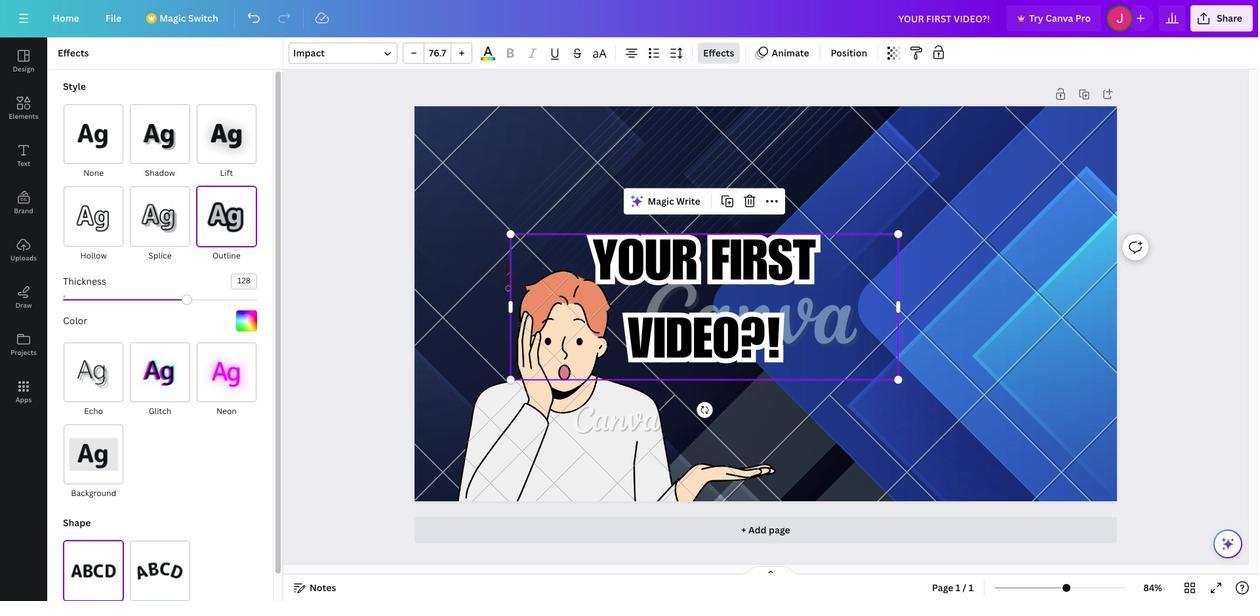 Task type: locate. For each thing, give the bounding box(es) containing it.
lift
[[220, 168, 233, 179]]

effects
[[58, 47, 89, 59], [704, 47, 735, 59]]

style element
[[58, 80, 257, 501]]

0 vertical spatial magic
[[160, 12, 186, 24]]

draw button
[[0, 274, 47, 321]]

effects left animate 'dropdown button'
[[704, 47, 735, 59]]

impact button
[[289, 43, 398, 64]]

echo
[[84, 406, 103, 417]]

neon button
[[196, 342, 257, 419]]

page
[[933, 581, 954, 594]]

page 1 / 1
[[933, 581, 974, 594]]

design
[[13, 64, 34, 74]]

text button
[[0, 132, 47, 179]]

0 horizontal spatial 1
[[956, 581, 961, 594]]

#ffffff image
[[236, 310, 257, 331]]

magic left write
[[648, 195, 674, 207]]

pro
[[1076, 12, 1091, 24]]

magic left switch
[[160, 12, 186, 24]]

+ add page
[[742, 524, 791, 536]]

1 vertical spatial magic
[[648, 195, 674, 207]]

84%
[[1144, 581, 1163, 594]]

apps
[[16, 395, 32, 404]]

elements
[[9, 112, 39, 121]]

splice button
[[129, 186, 191, 263]]

1 horizontal spatial 1
[[969, 581, 974, 594]]

outline
[[213, 250, 241, 261]]

1 horizontal spatial effects
[[704, 47, 735, 59]]

hollow
[[80, 250, 107, 261]]

share button
[[1191, 5, 1253, 32]]

try canva pro
[[1030, 12, 1091, 24]]

2 1 from the left
[[969, 581, 974, 594]]

none button
[[63, 104, 124, 181]]

effects up style
[[58, 47, 89, 59]]

animate
[[772, 47, 810, 59]]

magic write
[[648, 195, 701, 207]]

first
[[712, 239, 816, 296], [712, 239, 816, 296]]

home
[[53, 12, 79, 24]]

1 effects from the left
[[58, 47, 89, 59]]

uploads
[[10, 253, 37, 263]]

effects button
[[698, 43, 740, 64]]

switch
[[188, 12, 218, 24]]

magic inside button
[[648, 195, 674, 207]]

1 right /
[[969, 581, 974, 594]]

/
[[963, 581, 967, 594]]

splice
[[149, 250, 172, 261]]

1
[[956, 581, 961, 594], [969, 581, 974, 594]]

video?!
[[628, 318, 782, 374], [628, 318, 782, 374]]

canva
[[1046, 12, 1074, 24]]

neon
[[216, 406, 237, 417]]

echo button
[[63, 342, 124, 419]]

design button
[[0, 37, 47, 85]]

0 horizontal spatial magic
[[160, 12, 186, 24]]

add
[[749, 524, 767, 536]]

show pages image
[[740, 566, 803, 576]]

position button
[[826, 43, 873, 64]]

brand button
[[0, 179, 47, 226]]

outline button
[[196, 186, 257, 263]]

position
[[831, 47, 868, 59]]

your
[[593, 239, 698, 296], [593, 239, 698, 296]]

2 effects from the left
[[704, 47, 735, 59]]

group
[[403, 43, 473, 64]]

1 1 from the left
[[956, 581, 961, 594]]

none
[[83, 168, 104, 179]]

brand
[[14, 206, 33, 215]]

your first video?!
[[593, 239, 816, 374], [593, 239, 816, 374]]

magic for magic write
[[648, 195, 674, 207]]

lift button
[[196, 104, 257, 181]]

1 left /
[[956, 581, 961, 594]]

try canva pro button
[[1007, 5, 1102, 32]]

1 horizontal spatial magic
[[648, 195, 674, 207]]

magic inside 'button'
[[160, 12, 186, 24]]

draw
[[15, 301, 32, 310]]

color range image
[[481, 57, 495, 60]]

magic
[[160, 12, 186, 24], [648, 195, 674, 207]]

0 horizontal spatial effects
[[58, 47, 89, 59]]

uploads button
[[0, 226, 47, 274]]



Task type: vqa. For each thing, say whether or not it's contained in the screenshot.
Uploads link
no



Task type: describe. For each thing, give the bounding box(es) containing it.
Thickness text field
[[232, 274, 257, 289]]

projects
[[10, 348, 37, 357]]

share
[[1217, 12, 1243, 24]]

home link
[[42, 5, 90, 32]]

text
[[17, 159, 30, 168]]

animate button
[[751, 43, 815, 64]]

glitch button
[[129, 342, 191, 419]]

glitch
[[149, 406, 171, 417]]

canva assistant image
[[1221, 536, 1236, 552]]

file
[[106, 12, 122, 24]]

+ add page button
[[415, 517, 1117, 543]]

impact
[[293, 47, 325, 59]]

shape element
[[63, 517, 257, 601]]

shadow button
[[129, 104, 191, 181]]

try
[[1030, 12, 1044, 24]]

projects button
[[0, 321, 47, 368]]

hollow button
[[63, 186, 124, 263]]

magic write button
[[627, 191, 706, 212]]

+
[[742, 524, 747, 536]]

notes
[[310, 581, 336, 594]]

shadow
[[145, 168, 175, 179]]

notes button
[[289, 578, 342, 599]]

84% button
[[1132, 578, 1175, 599]]

magic for magic switch
[[160, 12, 186, 24]]

magic switch
[[160, 12, 218, 24]]

thickness
[[63, 275, 106, 287]]

background button
[[63, 424, 124, 501]]

apps button
[[0, 368, 47, 415]]

file button
[[95, 5, 132, 32]]

side panel tab list
[[0, 37, 47, 415]]

write
[[677, 195, 701, 207]]

elements button
[[0, 85, 47, 132]]

color
[[63, 314, 87, 327]]

main menu bar
[[0, 0, 1259, 37]]

style
[[63, 80, 86, 93]]

page
[[769, 524, 791, 536]]

background
[[71, 488, 116, 499]]

shape
[[63, 517, 91, 529]]

– – number field
[[429, 47, 447, 59]]

Design title text field
[[888, 5, 1002, 32]]

effects inside popup button
[[704, 47, 735, 59]]

magic switch button
[[137, 5, 229, 32]]



